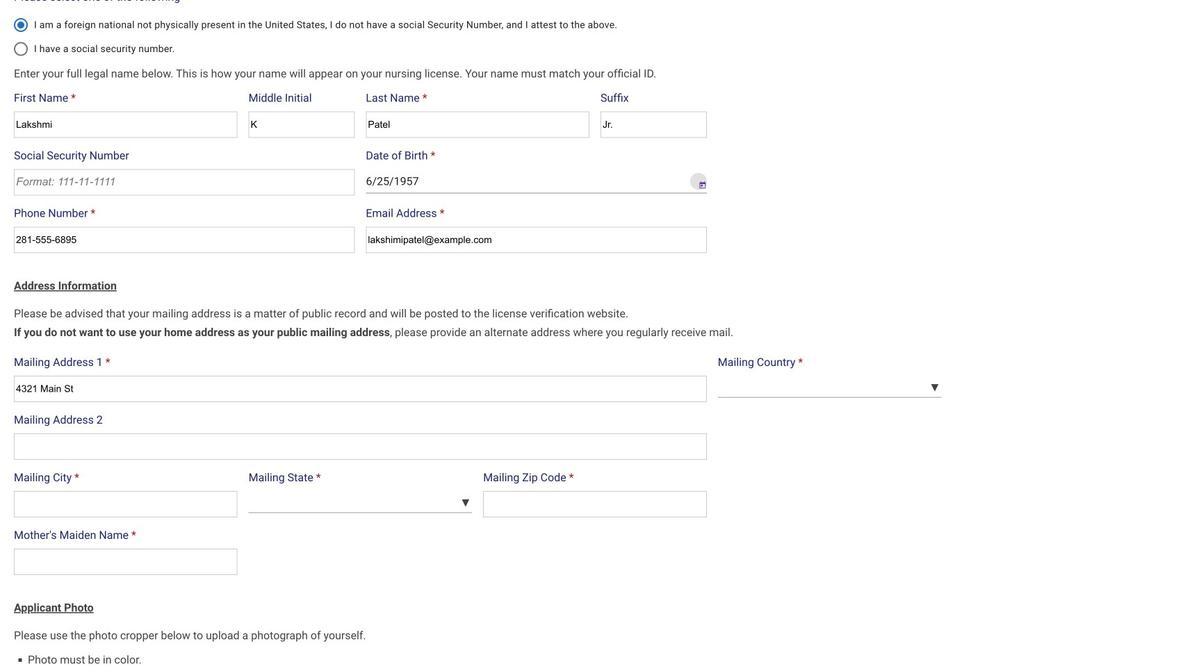 Task type: describe. For each thing, give the bounding box(es) containing it.
Format: 111-11-1111 text field
[[14, 169, 355, 196]]



Task type: locate. For each thing, give the bounding box(es) containing it.
None text field
[[14, 112, 238, 138], [249, 112, 355, 138], [366, 227, 707, 254], [14, 376, 707, 403], [14, 434, 707, 460], [14, 492, 238, 518], [483, 492, 707, 518], [14, 549, 238, 576], [14, 112, 238, 138], [249, 112, 355, 138], [366, 227, 707, 254], [14, 376, 707, 403], [14, 434, 707, 460], [14, 492, 238, 518], [483, 492, 707, 518], [14, 549, 238, 576]]

None text field
[[366, 112, 590, 138], [601, 112, 707, 138], [366, 112, 590, 138], [601, 112, 707, 138]]

Format: 111-111-1111 text field
[[14, 227, 355, 254]]

option group
[[6, 8, 714, 66]]

None field
[[366, 169, 688, 194]]



Task type: vqa. For each thing, say whether or not it's contained in the screenshot.
heading
no



